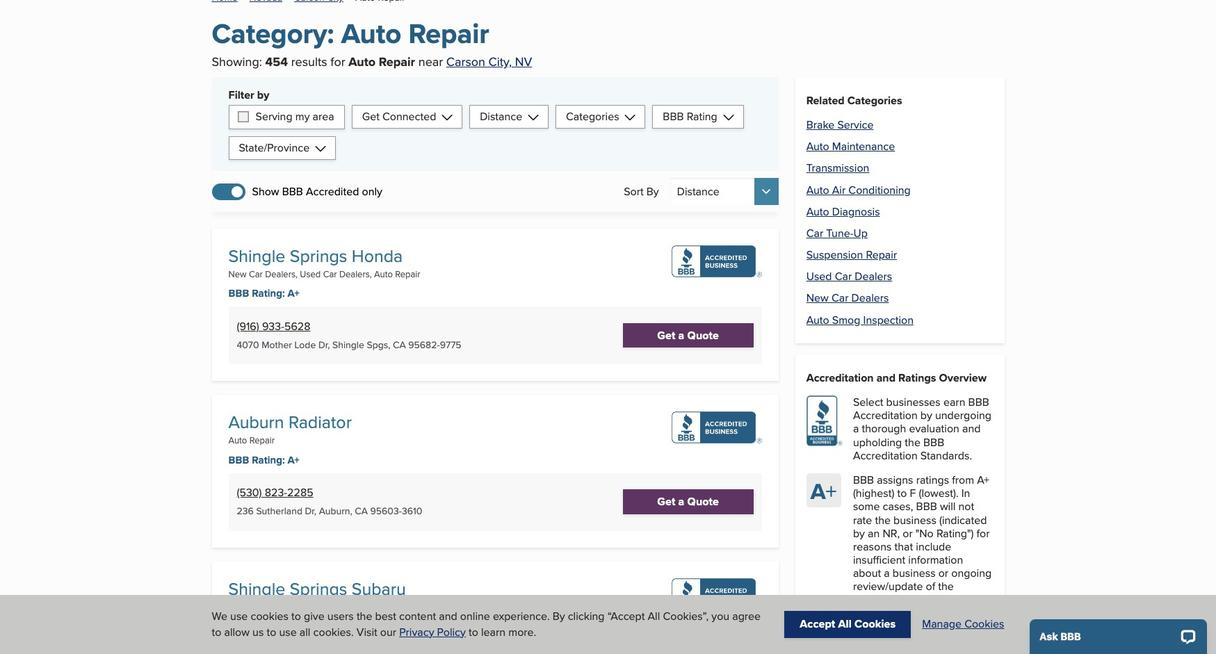 Task type: locate. For each thing, give the bounding box(es) containing it.
2 horizontal spatial and
[[963, 421, 981, 437]]

dealers up the auto smog inspection link
[[852, 290, 889, 306]]

springs for honda
[[290, 244, 347, 269]]

us
[[253, 624, 264, 640]]

0 horizontal spatial distance
[[480, 108, 523, 124]]

dealers, up (916) 933-5628 4070 mother lode dr , shingle spgs, ca 95682-9775
[[339, 268, 372, 280]]

all right accept
[[839, 617, 852, 633]]

1 horizontal spatial cookies
[[965, 617, 1005, 633]]

auto air conditioning link
[[807, 182, 911, 198]]

1 vertical spatial ,
[[314, 504, 316, 518]]

learn
[[481, 624, 506, 640]]

distance right sort by
[[677, 184, 720, 200]]

we use cookies to give users the best content and online experience. by clicking "accept all cookies", you agree to allow us to use all cookies. visit our
[[212, 609, 761, 640]]

filter
[[228, 87, 254, 103]]

0 horizontal spatial dr
[[305, 504, 314, 518]]

2 vertical spatial by
[[853, 526, 865, 542]]

repair inside brake service auto maintenance transmission auto air conditioning auto diagnosis car tune-up suspension repair used car dealers new car dealers auto smog inspection
[[866, 247, 897, 263]]

, right the lode
[[328, 338, 330, 352]]

2 get a quote from the top
[[658, 494, 719, 510]]

review/update
[[853, 579, 923, 595]]

2 rating: from the top
[[252, 452, 285, 468]]

454
[[265, 53, 288, 71]]

dr right the lode
[[318, 338, 328, 352]]

2 vertical spatial new
[[228, 601, 247, 613]]

or right the "of"
[[939, 566, 949, 582]]

1 vertical spatial ca
[[355, 504, 368, 518]]

95603-
[[370, 504, 402, 518]]

categories inside filter by element
[[566, 108, 619, 124]]

auto inside shingle springs honda new car dealers, used car dealers, auto repair bbb rating: a+
[[374, 268, 393, 280]]

bbb up (530)
[[228, 452, 249, 468]]

, left the auburn,
[[314, 504, 316, 518]]

repair inside auburn radiator auto repair bbb rating: a+
[[249, 434, 275, 447]]

bbb left the us
[[228, 619, 249, 634]]

car up the (916)
[[249, 268, 263, 280]]

get for springs
[[658, 328, 676, 344]]

0 vertical spatial and
[[877, 370, 896, 386]]

0 horizontal spatial ca
[[355, 504, 368, 518]]

springs left honda
[[290, 244, 347, 269]]

shingle left spgs,
[[332, 338, 364, 352]]

to left learn
[[469, 624, 478, 640]]

only
[[362, 184, 382, 200]]

by left an
[[853, 526, 865, 542]]

0 vertical spatial accredited business image
[[672, 246, 762, 278]]

0 horizontal spatial categories
[[566, 108, 619, 124]]

rating
[[687, 108, 718, 124]]

2 vertical spatial accredited business image
[[672, 578, 762, 610]]

to inside bbb assigns ratings from a+ (highest) to f (lowest). in some cases, bbb will not rate the business (indicated by an nr, or "no rating") for reasons that include insufficient information about a business or ongoing review/update of the business's file.
[[898, 486, 907, 502]]

bbb inside button
[[282, 184, 303, 200]]

repair inside shingle springs honda new car dealers, used car dealers, auto repair bbb rating: a+
[[395, 268, 421, 280]]

to right the us
[[267, 624, 276, 640]]

and down earn
[[963, 421, 981, 437]]

1 horizontal spatial all
[[839, 617, 852, 633]]

1 vertical spatial shingle
[[332, 338, 364, 352]]

1 vertical spatial springs
[[290, 576, 347, 601]]

by left earn
[[921, 408, 933, 424]]

to
[[898, 486, 907, 502], [291, 609, 301, 625], [212, 624, 221, 640], [267, 624, 276, 640], [469, 624, 478, 640]]

rating: up (530) 823-2285 link
[[252, 452, 285, 468]]

suspension repair link
[[807, 247, 897, 263]]

1 vertical spatial for
[[977, 526, 990, 542]]

bbb inside shingle springs honda new car dealers, used car dealers, auto repair bbb rating: a+
[[228, 286, 249, 301]]

used down suspension at the right
[[807, 269, 832, 285]]

new inside shingle springs subaru new car dealers, used car dealers, auto repair bbb rating: a+
[[228, 601, 247, 613]]

2 springs from the top
[[290, 576, 347, 601]]

use
[[230, 609, 248, 625], [279, 624, 297, 640]]

a inside bbb assigns ratings from a+ (highest) to f (lowest). in some cases, bbb will not rate the business (indicated by an nr, or "no rating") for reasons that include insufficient information about a business or ongoing review/update of the business's file.
[[884, 566, 890, 582]]

the right the "of"
[[939, 579, 954, 595]]

1 get a quote from the top
[[658, 328, 719, 344]]

0 horizontal spatial by
[[257, 87, 269, 103]]

accreditation up select
[[807, 370, 874, 386]]

shingle inside shingle springs honda new car dealers, used car dealers, auto repair bbb rating: a+
[[228, 244, 285, 269]]

0 horizontal spatial ,
[[314, 504, 316, 518]]

2 accredited business image from the top
[[672, 412, 762, 444]]

1 vertical spatial and
[[963, 421, 981, 437]]

quote
[[688, 328, 719, 344], [688, 494, 719, 510]]

the right upholding
[[905, 434, 921, 450]]

2285
[[287, 485, 313, 501]]

a inside select businesses earn bbb accreditation by undergoing a thorough evaluation and upholding the bbb accreditation standards.
[[853, 421, 859, 437]]

a
[[679, 328, 685, 344], [853, 421, 859, 437], [679, 494, 685, 510], [884, 566, 890, 582]]

auto inside shingle springs subaru new car dealers, used car dealers, auto repair bbb rating: a+
[[374, 601, 393, 613]]

bbb
[[663, 108, 684, 124], [282, 184, 303, 200], [228, 286, 249, 301], [969, 394, 990, 410], [924, 434, 945, 450], [228, 452, 249, 468], [853, 472, 874, 488], [916, 499, 937, 515], [228, 619, 249, 634]]

earn
[[944, 394, 966, 410]]

or right nr,
[[903, 526, 913, 542]]

1 vertical spatial accredited business image
[[672, 412, 762, 444]]

1 horizontal spatial for
[[977, 526, 990, 542]]

used inside shingle springs subaru new car dealers, used car dealers, auto repair bbb rating: a+
[[300, 601, 321, 613]]

business down f
[[894, 512, 937, 528]]

0 vertical spatial springs
[[290, 244, 347, 269]]

categories
[[848, 92, 902, 108], [566, 108, 619, 124]]

0 vertical spatial by
[[257, 87, 269, 103]]

1 vertical spatial new
[[807, 290, 829, 306]]

dealers
[[855, 269, 893, 285], [852, 290, 889, 306]]

used up 5628
[[300, 268, 321, 280]]

rating: right allow
[[252, 619, 285, 634]]

bbb up ratings
[[924, 434, 945, 450]]

accredited business image for shingle springs subaru
[[672, 578, 762, 610]]

2 cookies from the left
[[965, 617, 1005, 633]]

select
[[853, 394, 884, 410]]

0 vertical spatial distance
[[480, 108, 523, 124]]

1 horizontal spatial categories
[[848, 92, 902, 108]]

springs inside shingle springs honda new car dealers, used car dealers, auto repair bbb rating: a+
[[290, 244, 347, 269]]

get a quote link for shingle springs honda
[[623, 324, 754, 348]]

ratings
[[916, 472, 949, 488]]

cookies right manage on the bottom right of the page
[[965, 617, 1005, 633]]

filter by
[[228, 87, 269, 103]]

0 vertical spatial ca
[[393, 338, 406, 352]]

933-
[[262, 319, 284, 335]]

get a quote for auburn radiator
[[658, 494, 719, 510]]

shingle inside (916) 933-5628 4070 mother lode dr , shingle spgs, ca 95682-9775
[[332, 338, 364, 352]]

privacy
[[399, 624, 434, 640]]

0 horizontal spatial all
[[648, 609, 660, 625]]

business up file.
[[893, 566, 936, 582]]

2 vertical spatial get
[[658, 494, 676, 510]]

rating: for shingle springs subaru
[[252, 619, 285, 634]]

bbb left rating
[[663, 108, 684, 124]]

0 vertical spatial for
[[331, 53, 345, 70]]

insufficient
[[853, 552, 906, 568]]

distance down the city,
[[480, 108, 523, 124]]

0 horizontal spatial and
[[439, 609, 457, 625]]

rating: inside shingle springs subaru new car dealers, used car dealers, auto repair bbb rating: a+
[[252, 619, 285, 634]]

brake service link
[[807, 117, 874, 133]]

dealers down suspension repair link
[[855, 269, 893, 285]]

car up new car dealers link
[[835, 269, 852, 285]]

cookies down business's in the right bottom of the page
[[855, 617, 896, 633]]

new down used car dealers link
[[807, 290, 829, 306]]

rating:
[[252, 286, 285, 301], [252, 452, 285, 468], [252, 619, 285, 634]]

to left f
[[898, 486, 907, 502]]

related
[[807, 92, 845, 108]]

0 vertical spatial by
[[647, 184, 659, 200]]

the inside select businesses earn bbb accreditation by undergoing a thorough evaluation and upholding the bbb accreditation standards.
[[905, 434, 921, 450]]

(916) 933-5628 link
[[237, 319, 311, 335]]

1 vertical spatial by
[[553, 609, 565, 625]]

1 vertical spatial get a quote link
[[623, 490, 754, 514]]

the
[[905, 434, 921, 450], [875, 512, 891, 528], [939, 579, 954, 595], [357, 609, 372, 625]]

by left clicking
[[553, 609, 565, 625]]

"accept
[[608, 609, 645, 625]]

1 rating: from the top
[[252, 286, 285, 301]]

1 get a quote link from the top
[[623, 324, 754, 348]]

0 horizontal spatial by
[[553, 609, 565, 625]]

distance inside sort by button
[[677, 184, 720, 200]]

car up cookies.
[[323, 601, 337, 613]]

policy
[[437, 624, 466, 640]]

1 springs from the top
[[290, 244, 347, 269]]

2 quote from the top
[[688, 494, 719, 510]]

new up the (916)
[[228, 268, 247, 280]]

about
[[853, 566, 881, 582]]

shingle down show
[[228, 244, 285, 269]]

for right results
[[331, 53, 345, 70]]

filter by element
[[212, 77, 779, 171]]

0 vertical spatial rating:
[[252, 286, 285, 301]]

a+ right from
[[977, 472, 990, 488]]

service
[[838, 117, 874, 133]]

3 rating: from the top
[[252, 619, 285, 634]]

show bbb accredited only button
[[212, 182, 382, 201]]

new right we
[[228, 601, 247, 613]]

and left online
[[439, 609, 457, 625]]

1 horizontal spatial ca
[[393, 338, 406, 352]]

get inside filter by element
[[362, 108, 380, 124]]

2 horizontal spatial by
[[921, 408, 933, 424]]

1 horizontal spatial dr
[[318, 338, 328, 352]]

new
[[228, 268, 247, 280], [807, 290, 829, 306], [228, 601, 247, 613]]

accredited business image
[[672, 246, 762, 278], [672, 412, 762, 444], [672, 578, 762, 610]]

new inside shingle springs honda new car dealers, used car dealers, auto repair bbb rating: a+
[[228, 268, 247, 280]]

1 horizontal spatial ,
[[328, 338, 330, 352]]

shingle inside shingle springs subaru new car dealers, used car dealers, auto repair bbb rating: a+
[[228, 576, 285, 601]]

accreditation up upholding
[[853, 408, 918, 424]]

honda
[[352, 244, 403, 269]]

all inside we use cookies to give users the best content and online experience. by clicking "accept all cookies", you agree to allow us to use all cookies. visit our
[[648, 609, 660, 625]]

include
[[916, 539, 952, 555]]

or
[[903, 526, 913, 542], [939, 566, 949, 582]]

0 vertical spatial get
[[362, 108, 380, 124]]

0 vertical spatial or
[[903, 526, 913, 542]]

maintenance
[[832, 139, 895, 155]]

1 vertical spatial rating:
[[252, 452, 285, 468]]

shingle
[[228, 244, 285, 269], [332, 338, 364, 352], [228, 576, 285, 601]]

1 vertical spatial dealers
[[852, 290, 889, 306]]

by
[[257, 87, 269, 103], [921, 408, 933, 424], [853, 526, 865, 542]]

0 vertical spatial get a quote link
[[623, 324, 754, 348]]

0 horizontal spatial use
[[230, 609, 248, 625]]

2 vertical spatial rating:
[[252, 619, 285, 634]]

0 vertical spatial ,
[[328, 338, 330, 352]]

shingle up cookies
[[228, 576, 285, 601]]

1 vertical spatial by
[[921, 408, 933, 424]]

2 vertical spatial shingle
[[228, 576, 285, 601]]

a+ left all
[[288, 619, 300, 634]]

state/province
[[239, 140, 310, 156]]

for right rating")
[[977, 526, 990, 542]]

by right filter
[[257, 87, 269, 103]]

for inside bbb assigns ratings from a+ (highest) to f (lowest). in some cases, bbb will not rate the business (indicated by an nr, or "no rating") for reasons that include insufficient information about a business or ongoing review/update of the business's file.
[[977, 526, 990, 542]]

visit
[[357, 624, 377, 640]]

bbb right earn
[[969, 394, 990, 410]]

accreditation up assigns
[[853, 448, 918, 464]]

1 vertical spatial business
[[893, 566, 936, 582]]

the left best on the bottom of page
[[357, 609, 372, 625]]

0 vertical spatial dr
[[318, 338, 328, 352]]

get
[[362, 108, 380, 124], [658, 328, 676, 344], [658, 494, 676, 510]]

1 horizontal spatial use
[[279, 624, 297, 640]]

bbb right show
[[282, 184, 303, 200]]

3 accredited business image from the top
[[672, 578, 762, 610]]

car up the us
[[249, 601, 263, 613]]

bbb up the (916)
[[228, 286, 249, 301]]

0 horizontal spatial or
[[903, 526, 913, 542]]

new for shingle springs subaru
[[228, 601, 247, 613]]

accredited
[[306, 184, 359, 200]]

0 vertical spatial quote
[[688, 328, 719, 344]]

0 horizontal spatial for
[[331, 53, 345, 70]]

used inside shingle springs honda new car dealers, used car dealers, auto repair bbb rating: a+
[[300, 268, 321, 280]]

business's
[[853, 592, 903, 608]]

a+ up 2285
[[288, 452, 300, 468]]

springs up give
[[290, 576, 347, 601]]

the inside we use cookies to give users the best content and online experience. by clicking "accept all cookies", you agree to allow us to use all cookies. visit our
[[357, 609, 372, 625]]

shingle springs honda link
[[228, 244, 403, 269]]

a +
[[811, 475, 837, 507]]

accept all cookies button
[[785, 612, 911, 638]]

1 horizontal spatial distance
[[677, 184, 720, 200]]

by right sort
[[647, 184, 659, 200]]

used for subaru
[[300, 601, 321, 613]]

accredited business image for auburn radiator
[[672, 412, 762, 444]]

by inside select businesses earn bbb accreditation by undergoing a thorough evaluation and upholding the bbb accreditation standards.
[[921, 408, 933, 424]]

used up all
[[300, 601, 321, 613]]

inspection
[[864, 312, 914, 328]]

2 vertical spatial and
[[439, 609, 457, 625]]

sort
[[624, 184, 644, 200]]

connected
[[383, 108, 436, 124]]

a+ up 5628
[[288, 286, 300, 301]]

1 vertical spatial get
[[658, 328, 676, 344]]

rating: inside shingle springs honda new car dealers, used car dealers, auto repair bbb rating: a+
[[252, 286, 285, 301]]

2 get a quote link from the top
[[623, 490, 754, 514]]

use left all
[[279, 624, 297, 640]]

1 vertical spatial or
[[939, 566, 949, 582]]

0 vertical spatial get a quote
[[658, 328, 719, 344]]

rating: up 933-
[[252, 286, 285, 301]]

ca right spgs,
[[393, 338, 406, 352]]

1 quote from the top
[[688, 328, 719, 344]]

0 horizontal spatial cookies
[[855, 617, 896, 633]]

bbb inside auburn radiator auto repair bbb rating: a+
[[228, 452, 249, 468]]

accreditation
[[807, 370, 874, 386], [853, 408, 918, 424], [853, 448, 918, 464]]

get a quote link for auburn radiator
[[623, 490, 754, 514]]

rating")
[[937, 526, 974, 542]]

of
[[926, 579, 936, 595]]

experience.
[[493, 609, 550, 625]]

0 vertical spatial shingle
[[228, 244, 285, 269]]

ca left "95603-"
[[355, 504, 368, 518]]

(916)
[[237, 319, 259, 335]]

1 vertical spatial quote
[[688, 494, 719, 510]]

car up smog
[[832, 290, 849, 306]]

5628
[[284, 319, 311, 335]]

springs for subaru
[[290, 576, 347, 601]]

and up select
[[877, 370, 896, 386]]

0 vertical spatial new
[[228, 268, 247, 280]]

0 vertical spatial dealers
[[855, 269, 893, 285]]

1 accredited business image from the top
[[672, 246, 762, 278]]

use right we
[[230, 609, 248, 625]]

get connected
[[362, 108, 436, 124]]

1 vertical spatial get a quote
[[658, 494, 719, 510]]

auto inside auburn radiator auto repair bbb rating: a+
[[228, 434, 247, 447]]

auburn,
[[319, 504, 352, 518]]

get a quote for shingle springs honda
[[658, 328, 719, 344]]

serving my area
[[256, 109, 334, 125]]

1 vertical spatial dr
[[305, 504, 314, 518]]

undergoing
[[935, 408, 992, 424]]

all right "accept
[[648, 609, 660, 625]]

all inside button
[[839, 617, 852, 633]]

dr down 2285
[[305, 504, 314, 518]]

springs inside shingle springs subaru new car dealers, used car dealers, auto repair bbb rating: a+
[[290, 576, 347, 601]]

1 vertical spatial distance
[[677, 184, 720, 200]]

and
[[877, 370, 896, 386], [963, 421, 981, 437], [439, 609, 457, 625]]

1 horizontal spatial by
[[853, 526, 865, 542]]

more.
[[509, 624, 536, 640]]



Task type: vqa. For each thing, say whether or not it's contained in the screenshot.
Filter
yes



Task type: describe. For each thing, give the bounding box(es) containing it.
(indicated
[[940, 512, 987, 528]]

air
[[832, 182, 846, 198]]

rating: inside auburn radiator auto repair bbb rating: a+
[[252, 452, 285, 468]]

diagnosis
[[832, 204, 880, 220]]

agree
[[733, 609, 761, 625]]

some
[[853, 499, 880, 515]]

manage
[[922, 617, 962, 633]]

3610
[[402, 504, 422, 518]]

new for shingle springs honda
[[228, 268, 247, 280]]

shingle for shingle springs honda
[[228, 244, 285, 269]]

bbb up some
[[853, 472, 874, 488]]

from
[[952, 472, 975, 488]]

to left allow
[[212, 624, 221, 640]]

for inside category: auto repair showing: 454 results for auto repair near carson city, nv
[[331, 53, 345, 70]]

content
[[399, 609, 436, 625]]

shingle springs honda new car dealers, used car dealers, auto repair bbb rating: a+
[[228, 244, 421, 301]]

(lowest).
[[919, 486, 959, 502]]

suspension
[[807, 247, 863, 263]]

reasons
[[853, 539, 892, 555]]

carson city, nv link
[[446, 53, 532, 70]]

the right rate
[[875, 512, 891, 528]]

1 horizontal spatial by
[[647, 184, 659, 200]]

area
[[313, 109, 334, 125]]

dealers, up visit
[[339, 601, 372, 613]]

cookies",
[[663, 609, 709, 625]]

1 horizontal spatial or
[[939, 566, 949, 582]]

bbb inside filter by element
[[663, 108, 684, 124]]

dealers, up "(916) 933-5628" link at the left of page
[[265, 268, 298, 280]]

transmission
[[807, 160, 870, 176]]

ca inside (916) 933-5628 4070 mother lode dr , shingle spgs, ca 95682-9775
[[393, 338, 406, 352]]

bbb right f
[[916, 499, 937, 515]]

my
[[295, 109, 310, 125]]

a+ inside shingle springs subaru new car dealers, used car dealers, auto repair bbb rating: a+
[[288, 619, 300, 634]]

subaru
[[352, 576, 406, 601]]

accreditation standards image
[[807, 396, 843, 447]]

quote for auburn radiator
[[688, 494, 719, 510]]

, inside (530) 823-2285 236 sutherland dr , auburn, ca 95603-3610
[[314, 504, 316, 518]]

you
[[712, 609, 730, 625]]

a
[[811, 475, 826, 507]]

in
[[962, 486, 971, 502]]

results
[[291, 53, 327, 70]]

users
[[327, 609, 354, 625]]

shingle springs subaru link
[[228, 576, 406, 601]]

ongoing
[[952, 566, 992, 582]]

sort by
[[624, 184, 659, 200]]

give
[[304, 609, 325, 625]]

distance inside filter by element
[[480, 108, 523, 124]]

accept
[[800, 617, 836, 633]]

shingle springs subaru new car dealers, used car dealers, auto repair bbb rating: a+
[[228, 576, 421, 634]]

cookies
[[251, 609, 289, 625]]

best
[[375, 609, 396, 625]]

radiator
[[289, 410, 352, 435]]

1 vertical spatial accreditation
[[853, 408, 918, 424]]

standards.
[[921, 448, 972, 464]]

quote for shingle springs honda
[[688, 328, 719, 344]]

accredited business image for shingle springs honda
[[672, 246, 762, 278]]

236
[[237, 504, 254, 518]]

auburn radiator link
[[228, 410, 352, 435]]

online
[[460, 609, 490, 625]]

1 cookies from the left
[[855, 617, 896, 633]]

shingle for shingle springs subaru
[[228, 576, 285, 601]]

our
[[380, 624, 397, 640]]

manage cookies button
[[922, 617, 1005, 633]]

new inside brake service auto maintenance transmission auto air conditioning auto diagnosis car tune-up suspension repair used car dealers new car dealers auto smog inspection
[[807, 290, 829, 306]]

to left give
[[291, 609, 301, 625]]

accreditation and ratings overview
[[807, 370, 987, 386]]

bbb assigns ratings from a+ (highest) to f (lowest). in some cases, bbb will not rate the business (indicated by an nr, or "no rating") for reasons that include insufficient information about a business or ongoing review/update of the business's file.
[[853, 472, 992, 608]]

category:
[[212, 13, 334, 54]]

bbb rating
[[663, 108, 718, 124]]

by inside bbb assigns ratings from a+ (highest) to f (lowest). in some cases, bbb will not rate the business (indicated by an nr, or "no rating") for reasons that include insufficient information about a business or ongoing review/update of the business's file.
[[853, 526, 865, 542]]

a+ inside bbb assigns ratings from a+ (highest) to f (lowest). in some cases, bbb will not rate the business (indicated by an nr, or "no rating") for reasons that include insufficient information about a business or ongoing review/update of the business's file.
[[977, 472, 990, 488]]

evaluation
[[909, 421, 960, 437]]

privacy policy link
[[399, 624, 466, 640]]

2 vertical spatial accreditation
[[853, 448, 918, 464]]

(highest)
[[853, 486, 895, 502]]

new car dealers link
[[807, 290, 889, 306]]

auto maintenance link
[[807, 139, 895, 155]]

car left honda
[[323, 268, 337, 280]]

information
[[909, 552, 964, 568]]

Sort By button
[[670, 178, 779, 205]]

used car dealers link
[[807, 269, 893, 285]]

(530) 823-2285 link
[[237, 485, 313, 501]]

category: auto repair showing: 454 results for auto repair near carson city, nv
[[212, 13, 532, 71]]

carson
[[446, 53, 485, 70]]

thorough
[[862, 421, 907, 437]]

1 horizontal spatial and
[[877, 370, 896, 386]]

by inside we use cookies to give users the best content and online experience. by clicking "accept all cookies", you agree to allow us to use all cookies. visit our
[[553, 609, 565, 625]]

used for honda
[[300, 268, 321, 280]]

0 vertical spatial business
[[894, 512, 937, 528]]

we
[[212, 609, 227, 625]]

and inside select businesses earn bbb accreditation by undergoing a thorough evaluation and upholding the bbb accreditation standards.
[[963, 421, 981, 437]]

all
[[300, 624, 311, 640]]

0 vertical spatial accreditation
[[807, 370, 874, 386]]

dr inside (530) 823-2285 236 sutherland dr , auburn, ca 95603-3610
[[305, 504, 314, 518]]

rate
[[853, 512, 872, 528]]

that
[[895, 539, 913, 555]]

95682-
[[408, 338, 440, 352]]

get for radiator
[[658, 494, 676, 510]]

car left tune-
[[807, 225, 824, 241]]

repair inside shingle springs subaru new car dealers, used car dealers, auto repair bbb rating: a+
[[395, 601, 421, 613]]

file.
[[906, 592, 923, 608]]

rating: for shingle springs honda
[[252, 286, 285, 301]]

ca inside (530) 823-2285 236 sutherland dr , auburn, ca 95603-3610
[[355, 504, 368, 518]]

auto diagnosis link
[[807, 204, 880, 220]]

dealers, left give
[[265, 601, 298, 613]]

show
[[252, 184, 279, 200]]

lode
[[295, 338, 316, 352]]

businesses
[[887, 394, 941, 410]]

and inside we use cookies to give users the best content and online experience. by clicking "accept all cookies", you agree to allow us to use all cookies. visit our
[[439, 609, 457, 625]]

overview
[[939, 370, 987, 386]]

auburn radiator auto repair bbb rating: a+
[[228, 410, 352, 468]]

up
[[854, 225, 868, 241]]

"no
[[916, 526, 934, 542]]

cookies.
[[313, 624, 354, 640]]

accept all cookies
[[800, 617, 896, 633]]

allow
[[224, 624, 250, 640]]

, inside (916) 933-5628 4070 mother lode dr , shingle spgs, ca 95682-9775
[[328, 338, 330, 352]]

a+ inside auburn radiator auto repair bbb rating: a+
[[288, 452, 300, 468]]

a+ inside shingle springs honda new car dealers, used car dealers, auto repair bbb rating: a+
[[288, 286, 300, 301]]

+
[[826, 475, 837, 507]]

brake service auto maintenance transmission auto air conditioning auto diagnosis car tune-up suspension repair used car dealers new car dealers auto smog inspection
[[807, 117, 914, 328]]

showing:
[[212, 53, 262, 70]]

used inside brake service auto maintenance transmission auto air conditioning auto diagnosis car tune-up suspension repair used car dealers new car dealers auto smog inspection
[[807, 269, 832, 285]]

tune-
[[827, 225, 854, 241]]

9775
[[440, 338, 462, 352]]

823-
[[265, 485, 287, 501]]

(530) 823-2285 236 sutherland dr , auburn, ca 95603-3610
[[237, 485, 422, 518]]

near
[[419, 53, 443, 70]]

dr inside (916) 933-5628 4070 mother lode dr , shingle spgs, ca 95682-9775
[[318, 338, 328, 352]]

bbb inside shingle springs subaru new car dealers, used car dealers, auto repair bbb rating: a+
[[228, 619, 249, 634]]

ratings
[[899, 370, 937, 386]]

serving
[[256, 109, 293, 125]]



